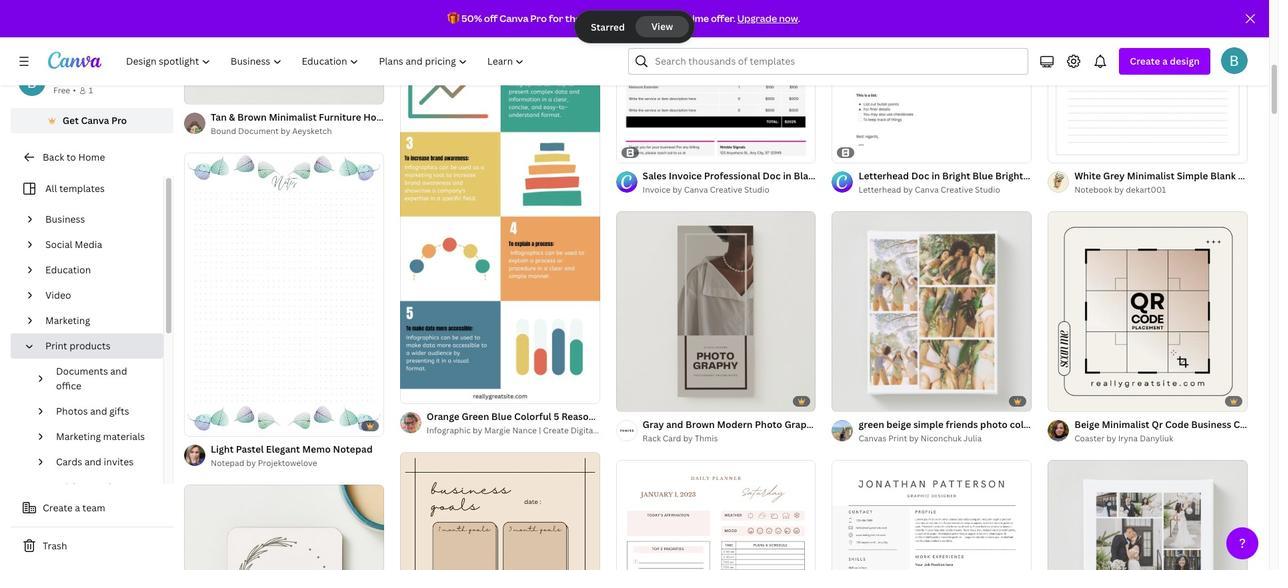 Task type: vqa. For each thing, say whether or not it's contained in the screenshot.
images within the 420,000+ TEMPLATES 75 MILLION+ IMAGES 3,000+ FONTS LOOK PROFESSIONAL WITH SET AND FORGET BRAND COLORS, FONTS AND LOGOS TURN ONE GRAPHIC INTO MANY WITH MAGIC RESIZE UNLIMITED FOLDERS AND 100GB STORAGE FOR ALL YOUR DESIGNS BRING YOUR CREATIVITY TO LIFE WITH ANIMATIONS AND GIFS
no



Task type: locate. For each thing, give the bounding box(es) containing it.
blue up letterhead by canva creative studio link
[[973, 169, 994, 182]]

by inside beige minimalist qr code business coaster coaster by iryna danyliuk
[[1107, 433, 1117, 444]]

notebook
[[1239, 170, 1280, 182], [1075, 184, 1113, 196]]

gifts
[[109, 405, 129, 418]]

print
[[1079, 418, 1101, 431]]

and inside button
[[84, 456, 102, 468]]

0 vertical spatial 1 of 3 link
[[184, 0, 384, 104]]

2 creative from the left
[[941, 184, 974, 195]]

notepad down light
[[211, 458, 245, 469]]

0 vertical spatial a
[[1163, 55, 1168, 67]]

sales invoice professional doc in black pink purple tactile 3d style invoice by canva creative studio
[[643, 169, 946, 195]]

2 vertical spatial 3
[[640, 395, 645, 405]]

and right cards
[[84, 456, 102, 468]]

0 horizontal spatial doc
[[763, 169, 781, 182]]

and for cards
[[84, 456, 102, 468]]

1 vertical spatial create
[[543, 425, 569, 437]]

0 horizontal spatial blue
[[492, 411, 512, 423]]

2 studio from the left
[[976, 184, 1001, 195]]

1 vertical spatial pro
[[111, 114, 127, 127]]

print inside green beige simple friends photo collage canvas print canvas print by niconchuk julia
[[889, 433, 908, 444]]

professional up invoice by canva creative studio link
[[705, 169, 761, 182]]

classic
[[1058, 169, 1090, 182]]

home right furniture
[[364, 111, 391, 123]]

and inside stickers and packaging
[[94, 481, 111, 494]]

of for gray and brown modern photo graphy rack card
[[631, 395, 639, 405]]

1 horizontal spatial in
[[932, 169, 941, 182]]

1 vertical spatial bound
[[211, 125, 236, 137]]

minimalist
[[269, 111, 317, 123], [1128, 170, 1175, 182], [1103, 418, 1150, 431]]

trash link
[[11, 533, 174, 560]]

🎁 50% off canva pro for the first 3 months. limited time offer. upgrade now .
[[448, 12, 801, 25]]

1 of 3 up tan
[[194, 88, 213, 98]]

0 vertical spatial 3
[[605, 12, 610, 25]]

0 vertical spatial bound
[[393, 111, 423, 123]]

0 vertical spatial letterhead
[[859, 169, 910, 182]]

1 vertical spatial marketing
[[56, 430, 101, 443]]

3 right the first
[[605, 12, 610, 25]]

2 horizontal spatial of
[[847, 395, 855, 405]]

purple right pink
[[843, 169, 873, 182]]

1 vertical spatial 1 of 3
[[626, 395, 645, 405]]

brown up thmis
[[686, 418, 715, 431]]

iryna
[[1119, 433, 1139, 444]]

status
[[575, 11, 695, 43]]

1 horizontal spatial home
[[364, 111, 391, 123]]

brown for and
[[686, 418, 715, 431]]

minimalist up bound document by aeysketch link on the top of page
[[269, 111, 317, 123]]

1 horizontal spatial a
[[1163, 55, 1168, 67]]

1 horizontal spatial create
[[543, 425, 569, 437]]

create for create a team
[[43, 502, 73, 514]]

1 horizontal spatial of
[[631, 395, 639, 405]]

gray and brown modern photo graphy rack card rack card by thmis
[[643, 418, 866, 444]]

0 vertical spatial document
[[425, 111, 473, 123]]

1 horizontal spatial 1 of 3 link
[[616, 211, 816, 411]]

get canva pro button
[[11, 108, 174, 133]]

creative inside letterhead doc in bright blue bright purple classic professional style letterhead by canva creative studio
[[941, 184, 974, 195]]

and inside documents and office
[[110, 365, 127, 378]]

reasons
[[562, 411, 600, 423]]

home inside tan & brown minimalist furniture home bound document bound document by aeysketch
[[364, 111, 391, 123]]

marketing down photos
[[56, 430, 101, 443]]

2 in from the left
[[932, 169, 941, 182]]

letterhead doc in bright blue bright purple classic professional style letterhead by canva creative studio
[[859, 169, 1174, 195]]

business inside beige minimalist qr code business coaster coaster by iryna danyliuk
[[1192, 418, 1232, 431]]

1 horizontal spatial 1 of 3
[[626, 395, 645, 405]]

templates
[[59, 182, 105, 195]]

style
[[922, 169, 946, 182], [1151, 169, 1174, 182]]

0 horizontal spatial studio
[[745, 184, 770, 195]]

canva
[[500, 12, 529, 25], [81, 114, 109, 127], [684, 184, 708, 195], [915, 184, 939, 195]]

get canva pro
[[62, 114, 127, 127]]

by inside tan & brown minimalist furniture home bound document bound document by aeysketch
[[281, 125, 290, 137]]

create down stickers
[[43, 502, 73, 514]]

invoice right sales
[[669, 169, 702, 182]]

invoice
[[669, 169, 702, 182], [643, 184, 671, 195]]

niconchuk
[[921, 433, 962, 444]]

style up letterhead by canva creative studio link
[[922, 169, 946, 182]]

1 of 3 up use
[[626, 395, 645, 405]]

2 vertical spatial minimalist
[[1103, 418, 1150, 431]]

print left products
[[45, 340, 67, 352]]

for
[[549, 12, 564, 25]]

brown inside tan & brown minimalist furniture home bound document bound document by aeysketch
[[238, 111, 267, 123]]

bound
[[393, 111, 423, 123], [211, 125, 236, 137]]

marketing inside button
[[56, 430, 101, 443]]

2 professional from the left
[[1092, 169, 1149, 182]]

blue inside orange green blue colorful 5 reasons to use informational infographic infographic by margie nance | create digital designs
[[492, 411, 512, 423]]

julia
[[964, 433, 982, 444]]

create left design
[[1131, 55, 1161, 67]]

brown right &
[[238, 111, 267, 123]]

pastel
[[236, 443, 264, 456]]

1 vertical spatial business
[[1192, 418, 1232, 431]]

1 horizontal spatial pro
[[531, 12, 547, 25]]

home right to
[[78, 151, 105, 163]]

style up notebook by dekart001 link
[[1151, 169, 1174, 182]]

canva inside button
[[81, 114, 109, 127]]

1 for green beige simple friends photo collage canvas print
[[842, 395, 846, 405]]

1 horizontal spatial blue
[[973, 169, 994, 182]]

professional inside letterhead doc in bright blue bright purple classic professional style letterhead by canva creative studio
[[1092, 169, 1149, 182]]

orange
[[427, 411, 460, 423]]

business right the code at right bottom
[[1192, 418, 1232, 431]]

beige aesthetic illustration circle frame initial coaster image
[[184, 485, 384, 571]]

notebook down white
[[1075, 184, 1113, 196]]

and up team
[[94, 481, 111, 494]]

create down 5
[[543, 425, 569, 437]]

letterhead down tactile
[[859, 184, 902, 195]]

0 horizontal spatial pro
[[111, 114, 127, 127]]

home
[[364, 111, 391, 123], [78, 151, 105, 163]]

and right gray
[[667, 418, 684, 431]]

business link
[[40, 207, 155, 232]]

and inside gray and brown modern photo graphy rack card rack card by thmis
[[667, 418, 684, 431]]

light pastel elegant memo notepad notepad by projektowelove
[[211, 443, 373, 469]]

to
[[66, 151, 76, 163]]

minimalist inside the 'white grey minimalist simple blank notebook notebook by dekart001'
[[1128, 170, 1175, 182]]

a left design
[[1163, 55, 1168, 67]]

offer.
[[711, 12, 736, 25]]

create a team
[[43, 502, 105, 514]]

create inside dropdown button
[[1131, 55, 1161, 67]]

letterhead right pink
[[859, 169, 910, 182]]

1 horizontal spatial rack
[[821, 418, 842, 431]]

documents and office button
[[51, 359, 155, 399]]

1 horizontal spatial business
[[1192, 418, 1232, 431]]

a left team
[[75, 502, 80, 514]]

by inside the 'white grey minimalist simple blank notebook notebook by dekart001'
[[1115, 184, 1125, 196]]

canvas
[[1045, 418, 1077, 431]]

0 vertical spatial marketing
[[45, 314, 90, 327]]

upgrade
[[738, 12, 778, 25]]

and inside button
[[90, 405, 107, 418]]

5
[[554, 411, 560, 423]]

pro left for
[[531, 12, 547, 25]]

50%
[[462, 12, 482, 25]]

invoice down sales
[[643, 184, 671, 195]]

professional up dekart001
[[1092, 169, 1149, 182]]

0 horizontal spatial business
[[45, 213, 85, 226]]

minimalist up iryna
[[1103, 418, 1150, 431]]

brown
[[238, 111, 267, 123], [686, 418, 715, 431]]

dekart001
[[1127, 184, 1167, 196]]

in left black at the top
[[784, 169, 792, 182]]

1 horizontal spatial studio
[[976, 184, 1001, 195]]

Search search field
[[656, 49, 1021, 74]]

1 horizontal spatial bound
[[393, 111, 423, 123]]

business
[[45, 213, 85, 226], [1192, 418, 1232, 431]]

0 vertical spatial business
[[45, 213, 85, 226]]

doc left black at the top
[[763, 169, 781, 182]]

0 horizontal spatial in
[[784, 169, 792, 182]]

a inside dropdown button
[[1163, 55, 1168, 67]]

studio inside letterhead doc in bright blue bright purple classic professional style letterhead by canva creative studio
[[976, 184, 1001, 195]]

blue inside letterhead doc in bright blue bright purple classic professional style letterhead by canva creative studio
[[973, 169, 994, 182]]

0 vertical spatial notepad
[[333, 443, 373, 456]]

infographic
[[427, 425, 471, 437]]

2 purple from the left
[[1026, 169, 1056, 182]]

business up social
[[45, 213, 85, 226]]

projektowelove
[[258, 458, 317, 469]]

in up letterhead by canva creative studio link
[[932, 169, 941, 182]]

0 horizontal spatial print
[[45, 340, 67, 352]]

notebook right blank
[[1239, 170, 1280, 182]]

1 horizontal spatial print
[[889, 433, 908, 444]]

3 up tan
[[208, 88, 213, 98]]

1 of 2 link
[[832, 211, 1032, 411]]

pro inside button
[[111, 114, 127, 127]]

0 horizontal spatial document
[[238, 125, 279, 137]]

2 horizontal spatial 3
[[640, 395, 645, 405]]

beige
[[1075, 418, 1100, 431]]

0 horizontal spatial bright
[[943, 169, 971, 182]]

print products
[[45, 340, 111, 352]]

1 professional from the left
[[705, 169, 761, 182]]

0 horizontal spatial 1 of 3 link
[[184, 0, 384, 104]]

1 vertical spatial card
[[663, 433, 682, 444]]

rack down gray
[[643, 433, 661, 444]]

brown inside gray and brown modern photo graphy rack card rack card by thmis
[[686, 418, 715, 431]]

card down the informational
[[663, 433, 682, 444]]

None search field
[[629, 48, 1029, 75]]

a inside button
[[75, 502, 80, 514]]

marketing
[[45, 314, 90, 327], [56, 430, 101, 443]]

1 vertical spatial minimalist
[[1128, 170, 1175, 182]]

brown simple business goals planner poster image
[[400, 453, 600, 571]]

by inside 'sales invoice professional doc in black pink purple tactile 3d style invoice by canva creative studio'
[[673, 184, 683, 195]]

1 horizontal spatial creative
[[941, 184, 974, 195]]

back to home link
[[11, 144, 174, 171]]

minimalist up dekart001
[[1128, 170, 1175, 182]]

0 horizontal spatial create
[[43, 502, 73, 514]]

2 style from the left
[[1151, 169, 1174, 182]]

0 horizontal spatial brown
[[238, 111, 267, 123]]

0 horizontal spatial of
[[199, 88, 207, 98]]

0 vertical spatial brown
[[238, 111, 267, 123]]

1 horizontal spatial 3
[[605, 12, 610, 25]]

tan & brown minimalist furniture home bound document image
[[184, 0, 384, 104]]

blue up margie
[[492, 411, 512, 423]]

2 doc from the left
[[912, 169, 930, 182]]

tan & brown minimalist furniture home bound document link
[[211, 110, 473, 125]]

3 up gray
[[640, 395, 645, 405]]

by inside gray and brown modern photo graphy rack card rack card by thmis
[[684, 433, 693, 444]]

purple left classic
[[1026, 169, 1056, 182]]

1 style from the left
[[922, 169, 946, 182]]

doc inside 'sales invoice professional doc in black pink purple tactile 3d style invoice by canva creative studio'
[[763, 169, 781, 182]]

0 horizontal spatial notebook
[[1075, 184, 1113, 196]]

1 creative from the left
[[710, 184, 743, 195]]

notebook by dekart001 link
[[1075, 184, 1249, 197]]

bright left classic
[[996, 169, 1024, 182]]

0 vertical spatial minimalist
[[269, 111, 317, 123]]

letterhead by canva creative studio link
[[859, 183, 1032, 197]]

1 horizontal spatial coaster
[[1234, 418, 1270, 431]]

card up canvas
[[844, 418, 866, 431]]

orange green blue colorful 5 reasons to use informational infographic image
[[400, 0, 600, 404]]

green beige simple friends photo collage canvas print link
[[859, 417, 1101, 432]]

video link
[[40, 283, 155, 308]]

now
[[780, 12, 799, 25]]

1 vertical spatial 3
[[208, 88, 213, 98]]

print down "beige"
[[889, 433, 908, 444]]

2 horizontal spatial create
[[1131, 55, 1161, 67]]

1 vertical spatial document
[[238, 125, 279, 137]]

and right documents
[[110, 365, 127, 378]]

in inside letterhead doc in bright blue bright purple classic professional style letterhead by canva creative studio
[[932, 169, 941, 182]]

2 vertical spatial create
[[43, 502, 73, 514]]

white grey minimalist simple blank notebook notebook by dekart001
[[1075, 170, 1280, 196]]

designs
[[598, 425, 628, 437]]

studio inside 'sales invoice professional doc in black pink purple tactile 3d style invoice by canva creative studio'
[[745, 184, 770, 195]]

professional inside 'sales invoice professional doc in black pink purple tactile 3d style invoice by canva creative studio'
[[705, 169, 761, 182]]

1 in from the left
[[784, 169, 792, 182]]

0 horizontal spatial notepad
[[211, 458, 245, 469]]

0 vertical spatial home
[[364, 111, 391, 123]]

1 horizontal spatial doc
[[912, 169, 930, 182]]

notepad right memo
[[333, 443, 373, 456]]

0 horizontal spatial purple
[[843, 169, 873, 182]]

coaster
[[1234, 418, 1270, 431], [1075, 433, 1105, 444]]

bright up letterhead by canva creative studio link
[[943, 169, 971, 182]]

1 doc from the left
[[763, 169, 781, 182]]

orange green blue colorful 5 reasons to use informational infographic link
[[427, 410, 751, 425]]

1 letterhead from the top
[[859, 169, 910, 182]]

1 vertical spatial home
[[78, 151, 105, 163]]

purple inside 'sales invoice professional doc in black pink purple tactile 3d style invoice by canva creative studio'
[[843, 169, 873, 182]]

cards
[[56, 456, 82, 468]]

studio down sales invoice professional doc in black pink purple tactile 3d style link
[[745, 184, 770, 195]]

0 horizontal spatial professional
[[705, 169, 761, 182]]

limited
[[652, 12, 686, 25]]

and for photos
[[90, 405, 107, 418]]

off
[[484, 12, 498, 25]]

digital
[[571, 425, 596, 437]]

0 vertical spatial rack
[[821, 418, 842, 431]]

1 vertical spatial letterhead
[[859, 184, 902, 195]]

0 horizontal spatial creative
[[710, 184, 743, 195]]

1 horizontal spatial style
[[1151, 169, 1174, 182]]

0 horizontal spatial rack
[[643, 433, 661, 444]]

0 vertical spatial card
[[844, 418, 866, 431]]

rack right the graphy
[[821, 418, 842, 431]]

marketing down video
[[45, 314, 90, 327]]

create inside button
[[43, 502, 73, 514]]

1 of 3 for tan & brown minimalist furniture home bound document image
[[194, 88, 213, 98]]

0 horizontal spatial 3
[[208, 88, 213, 98]]

1 vertical spatial blue
[[492, 411, 512, 423]]

1 vertical spatial coaster
[[1075, 433, 1105, 444]]

gray
[[643, 418, 664, 431]]

1 horizontal spatial professional
[[1092, 169, 1149, 182]]

pro up back to home link
[[111, 114, 127, 127]]

1 purple from the left
[[843, 169, 873, 182]]

back
[[43, 151, 64, 163]]

1 horizontal spatial purple
[[1026, 169, 1056, 182]]

0 vertical spatial 1 of 3
[[194, 88, 213, 98]]

cards and invites
[[56, 456, 134, 468]]

0 vertical spatial blue
[[973, 169, 994, 182]]

1 vertical spatial print
[[889, 433, 908, 444]]

photos
[[56, 405, 88, 418]]

1 horizontal spatial brown
[[686, 418, 715, 431]]

0 vertical spatial pro
[[531, 12, 547, 25]]

0 horizontal spatial home
[[78, 151, 105, 163]]

0 horizontal spatial style
[[922, 169, 946, 182]]

studio down letterhead doc in bright blue bright purple classic professional style 'link'
[[976, 184, 1001, 195]]

0 horizontal spatial a
[[75, 502, 80, 514]]

1 vertical spatial a
[[75, 502, 80, 514]]

pro
[[531, 12, 547, 25], [111, 114, 127, 127]]

0 vertical spatial create
[[1131, 55, 1161, 67]]

0 horizontal spatial 1 of 3
[[194, 88, 213, 98]]

1
[[89, 85, 93, 96], [194, 88, 197, 98], [626, 395, 630, 405], [842, 395, 846, 405]]

back to home
[[43, 151, 105, 163]]

doc up letterhead by canva creative studio link
[[912, 169, 930, 182]]

and left gifts
[[90, 405, 107, 418]]

0 horizontal spatial card
[[663, 433, 682, 444]]

1 vertical spatial notebook
[[1075, 184, 1113, 196]]

1 horizontal spatial notebook
[[1239, 170, 1280, 182]]

and for stickers
[[94, 481, 111, 494]]

modern
[[717, 418, 753, 431]]

in
[[784, 169, 792, 182], [932, 169, 941, 182]]

1 studio from the left
[[745, 184, 770, 195]]

1 vertical spatial brown
[[686, 418, 715, 431]]

social
[[45, 238, 72, 251]]



Task type: describe. For each thing, give the bounding box(es) containing it.
3 for the left 1 of 3 link
[[208, 88, 213, 98]]

view button
[[636, 16, 689, 37]]

create inside orange green blue colorful 5 reasons to use informational infographic infographic by margie nance | create digital designs
[[543, 425, 569, 437]]

and for documents
[[110, 365, 127, 378]]

1 vertical spatial notepad
[[211, 458, 245, 469]]

brown for &
[[238, 111, 267, 123]]

education link
[[40, 258, 155, 283]]

elegant
[[266, 443, 300, 456]]

grey
[[1104, 170, 1125, 182]]

light pastel elegant memo notepad link
[[211, 442, 373, 457]]

light pastel elegant memo notepad image
[[184, 153, 384, 436]]

white grey minimalist simple blank notebook image
[[1048, 0, 1249, 163]]

business inside business link
[[45, 213, 85, 226]]

create a team button
[[11, 495, 174, 522]]

infographic
[[699, 411, 751, 423]]

1 of 3 for gray and brown modern photo graphy rack card
[[626, 395, 645, 405]]

notepad by projektowelove link
[[211, 457, 373, 470]]

a for team
[[75, 502, 80, 514]]

trash
[[43, 540, 67, 553]]

office
[[56, 380, 81, 392]]

social media link
[[40, 232, 155, 258]]

design
[[1171, 55, 1200, 67]]

0 horizontal spatial coaster
[[1075, 433, 1105, 444]]

beige minimalist qr code business coaster image
[[1048, 212, 1249, 412]]

upgrade now button
[[738, 12, 799, 25]]

of for green beige simple friends photo collage canvas print
[[847, 395, 855, 405]]

brad klo image
[[1222, 47, 1249, 74]]

sales invoice professional doc in black pink purple tactile 3d style image
[[616, 0, 816, 163]]

free
[[53, 85, 70, 96]]

0 vertical spatial invoice
[[669, 169, 702, 182]]

gray and brown modern photo graphy rack card image
[[616, 211, 816, 411]]

create a design button
[[1120, 48, 1211, 75]]

to
[[602, 411, 613, 423]]

create for create a design
[[1131, 55, 1161, 67]]

doc inside letterhead doc in bright blue bright purple classic professional style letterhead by canva creative studio
[[912, 169, 930, 182]]

the
[[566, 12, 581, 25]]

furniture
[[319, 111, 361, 123]]

&
[[229, 111, 235, 123]]

minimalist white and grey professional resume image
[[832, 460, 1032, 571]]

materials
[[103, 430, 145, 443]]

photo
[[981, 418, 1008, 431]]

graphy
[[785, 418, 818, 431]]

top level navigation element
[[117, 48, 536, 75]]

view
[[652, 20, 673, 33]]

simple
[[1178, 170, 1209, 182]]

2 letterhead from the top
[[859, 184, 902, 195]]

thmis
[[695, 433, 718, 444]]

canvas
[[859, 433, 887, 444]]

starred
[[591, 20, 625, 33]]

marketing for marketing
[[45, 314, 90, 327]]

by inside orange green blue colorful 5 reasons to use informational infographic infographic by margie nance | create digital designs
[[473, 425, 483, 437]]

marketing materials button
[[51, 424, 155, 450]]

style inside 'sales invoice professional doc in black pink purple tactile 3d style invoice by canva creative studio'
[[922, 169, 946, 182]]

orange green blue colorful 5 reasons to use informational infographic infographic by margie nance | create digital designs
[[427, 411, 751, 437]]

pink minimalist dated personal daily planner image
[[616, 460, 816, 571]]

canva inside 'sales invoice professional doc in black pink purple tactile 3d style invoice by canva creative studio'
[[684, 184, 708, 195]]

beige
[[887, 418, 912, 431]]

a for design
[[1163, 55, 1168, 67]]

collage
[[1010, 418, 1043, 431]]

margie
[[485, 425, 511, 437]]

stickers and packaging
[[56, 481, 111, 508]]

0 vertical spatial notebook
[[1239, 170, 1280, 182]]

nance
[[513, 425, 537, 437]]

1 vertical spatial 1 of 3 link
[[616, 211, 816, 411]]

white grey minimalist simple blank notebook link
[[1075, 169, 1280, 184]]

cards and invites button
[[51, 450, 155, 475]]

purple inside letterhead doc in bright blue bright purple classic professional style letterhead by canva creative studio
[[1026, 169, 1056, 182]]

status containing view
[[575, 11, 695, 43]]

1 for tan & brown minimalist furniture home bound document image
[[194, 88, 197, 98]]

invites
[[104, 456, 134, 468]]

2
[[857, 395, 861, 405]]

video
[[45, 289, 71, 302]]

team
[[82, 502, 105, 514]]

0 vertical spatial print
[[45, 340, 67, 352]]

create a design
[[1131, 55, 1200, 67]]

bound document by aeysketch link
[[211, 125, 384, 138]]

1 bright from the left
[[943, 169, 971, 182]]

tan
[[211, 111, 227, 123]]

education
[[45, 264, 91, 276]]

tactile
[[875, 169, 905, 182]]

documents and office
[[56, 365, 127, 392]]

1 vertical spatial rack
[[643, 433, 661, 444]]

pink
[[821, 169, 841, 182]]

1 horizontal spatial card
[[844, 418, 866, 431]]

qr
[[1152, 418, 1164, 431]]

marketing for marketing materials
[[56, 430, 101, 443]]

and for gray
[[667, 418, 684, 431]]

canva inside letterhead doc in bright blue bright purple classic professional style letterhead by canva creative studio
[[915, 184, 939, 195]]

green beige simple friends photo collage canvas print image
[[832, 211, 1032, 411]]

1 vertical spatial invoice
[[643, 184, 671, 195]]

rack card by thmis link
[[643, 432, 816, 445]]

stickers
[[56, 481, 92, 494]]

memo
[[302, 443, 331, 456]]

gray and brown modern photo graphy rack card link
[[643, 417, 866, 432]]

ivory silver clean grid wedding canvas print image
[[1048, 460, 1249, 571]]

months.
[[612, 12, 650, 25]]

simple
[[914, 418, 944, 431]]

1 of 2
[[842, 395, 861, 405]]

aeysketch
[[292, 125, 332, 137]]

all
[[45, 182, 57, 195]]

0 horizontal spatial bound
[[211, 125, 236, 137]]

by inside green beige simple friends photo collage canvas print canvas print by niconchuk julia
[[910, 433, 919, 444]]

3d
[[908, 169, 920, 182]]

in inside 'sales invoice professional doc in black pink purple tactile 3d style invoice by canva creative studio'
[[784, 169, 792, 182]]

letterhead doc in bright blue bright purple classic professional style image
[[832, 0, 1032, 163]]

2 bright from the left
[[996, 169, 1024, 182]]

style inside letterhead doc in bright blue bright purple classic professional style letterhead by canva creative studio
[[1151, 169, 1174, 182]]

3 for bottom 1 of 3 link
[[640, 395, 645, 405]]

1 for gray and brown modern photo graphy rack card
[[626, 395, 630, 405]]

minimalist inside tan & brown minimalist furniture home bound document bound document by aeysketch
[[269, 111, 317, 123]]

code
[[1166, 418, 1190, 431]]

green beige simple friends photo collage canvas print canvas print by niconchuk julia
[[859, 418, 1101, 444]]

by inside light pastel elegant memo notepad notepad by projektowelove
[[246, 458, 256, 469]]

minimalist inside beige minimalist qr code business coaster coaster by iryna danyliuk
[[1103, 418, 1150, 431]]

sales invoice professional doc in black pink purple tactile 3d style link
[[643, 169, 946, 183]]

informational
[[634, 411, 696, 423]]

first
[[583, 12, 603, 25]]

creative inside 'sales invoice professional doc in black pink purple tactile 3d style invoice by canva creative studio'
[[710, 184, 743, 195]]

personal
[[53, 70, 93, 83]]

🎁
[[448, 12, 460, 25]]

light
[[211, 443, 234, 456]]

by inside letterhead doc in bright blue bright purple classic professional style letterhead by canva creative studio
[[904, 184, 913, 195]]

media
[[75, 238, 102, 251]]

0 vertical spatial coaster
[[1234, 418, 1270, 431]]

use
[[615, 411, 632, 423]]

|
[[539, 425, 541, 437]]



